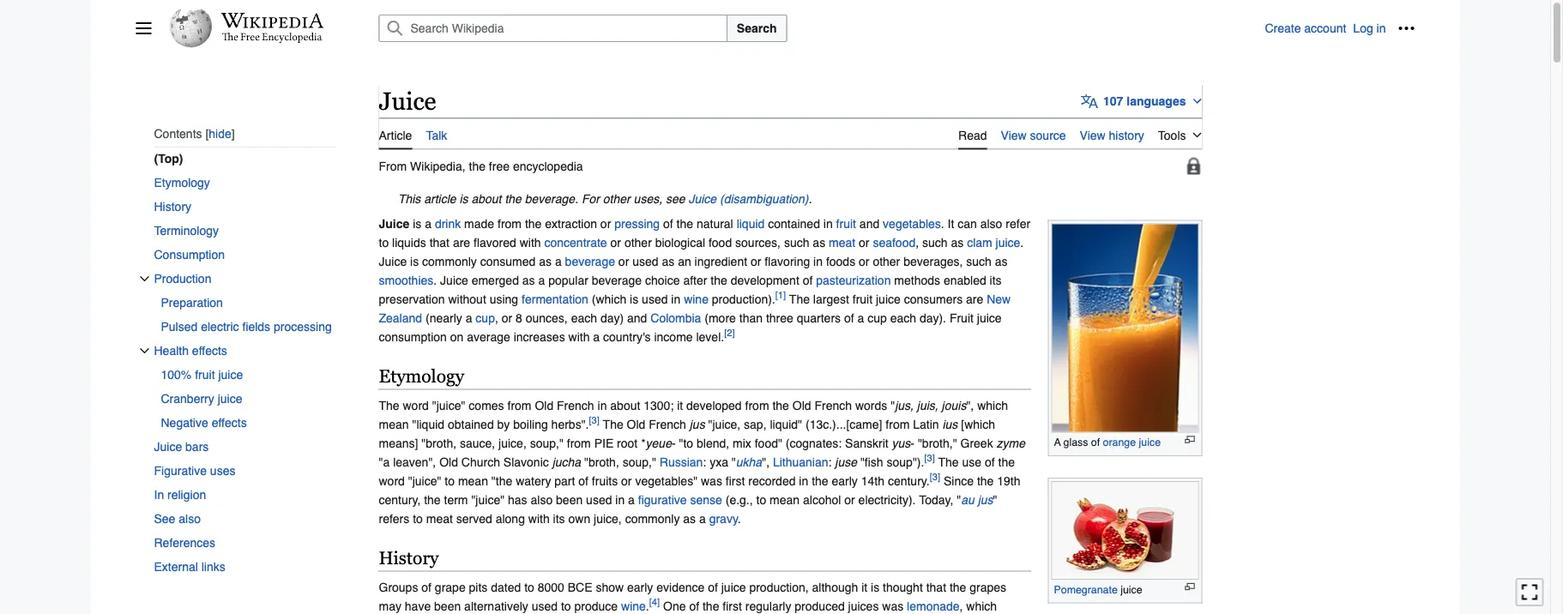 Task type: locate. For each thing, give the bounding box(es) containing it.
1 cup from the left
[[476, 311, 495, 325]]

2 vertical spatial fruit
[[195, 368, 215, 382]]

or right alcohol
[[845, 493, 855, 507]]

from up boiling
[[508, 399, 532, 412]]

view left history
[[1080, 128, 1106, 142]]

1 vertical spatial mean
[[458, 474, 488, 488]]

jus inside [3] the old french jus "juice, sap, liquid" (13c.)...[came] from latin ius
[[690, 417, 705, 431]]

- up soup").
[[911, 436, 915, 450]]

view inside view source "link"
[[1001, 128, 1027, 142]]

figurative sense (e.g., to mean alcohol or electricity). today, " au jus
[[638, 493, 993, 507]]

comes
[[469, 399, 504, 412]]

1 horizontal spatial also
[[531, 493, 553, 507]]

is right the (which
[[630, 292, 639, 306]]

wine down after
[[684, 292, 709, 306]]

juice (disambiguation) link
[[689, 192, 809, 206]]

107 languages
[[1103, 94, 1186, 108]]

a inside " refers to meat served along with its own juice, commonly as a
[[699, 512, 706, 526]]

[3] down "broth,"
[[925, 453, 935, 464]]

1 horizontal spatial wine link
[[684, 292, 709, 306]]

history up terminology
[[154, 200, 191, 214]]

mean down recorded
[[770, 493, 800, 507]]

the down free
[[505, 192, 522, 206]]

x small image
[[139, 274, 150, 284], [139, 346, 150, 356]]

clam
[[967, 236, 993, 249]]

0 horizontal spatial wine link
[[621, 599, 646, 613]]

without
[[448, 292, 486, 306]]

etymology inside the juice element
[[379, 366, 464, 387]]

. inside wine . [4] one of the first regularly produced juices was lemonade
[[646, 599, 649, 613]]

[which
[[961, 417, 995, 431]]

other inside note
[[603, 192, 630, 206]]

the inside [3] the old french jus "juice, sap, liquid" (13c.)...[came] from latin ius
[[603, 417, 624, 431]]

its up the new
[[990, 273, 1002, 287]]

health effects
[[154, 344, 227, 358]]

. it can also refer to liquids that are flavored with
[[379, 217, 1031, 249]]

1 horizontal spatial that
[[926, 580, 946, 594]]

[1] link
[[775, 290, 786, 301]]

juice, down "by"
[[499, 436, 527, 450]]

jus,
[[895, 399, 914, 412]]

1 horizontal spatial soup,"
[[623, 455, 656, 469]]

meat inside " refers to meat served along with its own juice, commonly as a
[[426, 512, 453, 526]]

2 horizontal spatial such
[[966, 255, 992, 268]]

1 each from the left
[[571, 311, 597, 325]]

wine link
[[684, 292, 709, 306], [621, 599, 646, 613]]

"fish
[[861, 455, 884, 469]]

first up (e.g.,
[[726, 474, 745, 488]]

the free encyclopedia image
[[222, 33, 323, 44]]

. up contained in the top of the page
[[809, 192, 812, 206]]

1 vertical spatial history
[[379, 548, 439, 568]]

2 view from the left
[[1080, 128, 1106, 142]]

(more than three quarters of a cup each day). fruit juice consumption on average increases with a country's income level.
[[379, 311, 1002, 344]]

juice inside (more than three quarters of a cup each day). fruit juice consumption on average increases with a country's income level.
[[977, 311, 1002, 325]]

links
[[201, 560, 225, 574]]

0 horizontal spatial and
[[627, 311, 647, 325]]

of down largest
[[844, 311, 854, 325]]

1 vertical spatial it
[[862, 580, 868, 594]]

juice up "without"
[[440, 273, 468, 287]]

is inside fermentation (which is used in wine production). [1] the largest fruit juice consumers are
[[630, 292, 639, 306]]

it right 1300;
[[677, 399, 683, 412]]

"juice" up served
[[471, 493, 505, 507]]

2 horizontal spatial mean
[[770, 493, 800, 507]]

", up '[which'
[[967, 399, 974, 412]]

wine inside wine . [4] one of the first regularly produced juices was lemonade
[[621, 599, 646, 613]]

1 x small image from the top
[[139, 274, 150, 284]]

dated
[[491, 580, 521, 594]]

",
[[967, 399, 974, 412], [762, 455, 770, 469]]

a down pasteurization
[[858, 311, 864, 325]]

as down consumed
[[522, 273, 535, 287]]

is inside . juice is commonly consumed as a
[[410, 255, 419, 268]]

1 vertical spatial word
[[379, 474, 405, 488]]

the inside wine . [4] one of the first regularly produced juices was lemonade
[[703, 599, 719, 613]]

its inside "methods enabled its preservation without using"
[[990, 273, 1002, 287]]

first inside wine . [4] one of the first regularly produced juices was lemonade
[[723, 599, 742, 613]]

juice, inside " refers to meat served along with its own juice, commonly as a
[[594, 512, 622, 526]]

cup inside (more than three quarters of a cup each day). fruit juice consumption on average increases with a country's income level.
[[868, 311, 887, 325]]

1 horizontal spatial mean
[[458, 474, 488, 488]]

also down religion
[[179, 512, 201, 526]]

are inside . it can also refer to liquids that are flavored with
[[453, 236, 470, 249]]

effects inside 'link'
[[212, 416, 247, 430]]

effects for health effects
[[192, 344, 227, 358]]

effects
[[192, 344, 227, 358], [212, 416, 247, 430]]

1 vertical spatial also
[[531, 493, 553, 507]]

used inside since the 19th century, the term "juice" has also been used in a
[[586, 493, 612, 507]]

of inside beverage or used as an ingredient or flavoring in foods or other beverages, such as smoothies . juice emerged as a popular beverage choice after the development of pasteurization
[[803, 273, 813, 287]]

[3]
[[589, 416, 600, 426], [925, 453, 935, 464], [930, 472, 941, 483]]

0 vertical spatial other
[[603, 192, 630, 206]]

term
[[444, 493, 468, 507]]

gravy link
[[709, 512, 738, 526]]

each left day)
[[571, 311, 597, 325]]

concentrate
[[544, 236, 607, 249]]

1 vertical spatial about
[[610, 399, 640, 412]]

[3] link up pie
[[589, 416, 600, 426]]

enabled
[[944, 273, 987, 287]]

commonly inside . juice is commonly consumed as a
[[422, 255, 477, 268]]

1 horizontal spatial early
[[832, 474, 858, 488]]

1 horizontal spatial cup
[[868, 311, 887, 325]]

[3] link up today,
[[930, 472, 941, 483]]

2 cup from the left
[[868, 311, 887, 325]]

2 vertical spatial [3] link
[[930, 472, 941, 483]]

Search search field
[[358, 15, 1265, 42]]

to inside . it can also refer to liquids that are flavored with
[[379, 236, 389, 249]]

the down evidence
[[703, 599, 719, 613]]

1 horizontal spatial juice,
[[594, 512, 622, 526]]

0 horizontal spatial soup,"
[[530, 436, 564, 450]]

article
[[379, 128, 412, 142]]

0 vertical spatial first
[[726, 474, 745, 488]]

0 vertical spatial been
[[556, 493, 583, 507]]

. down 'refer'
[[1021, 236, 1024, 249]]

2 vertical spatial [3]
[[930, 472, 941, 483]]

that up lemonade
[[926, 580, 946, 594]]

menu image
[[135, 20, 152, 37]]

a inside . juice is commonly consumed as a
[[555, 255, 562, 268]]

obtained
[[448, 417, 494, 431]]

1 horizontal spatial it
[[862, 580, 868, 594]]

2 horizontal spatial french
[[815, 399, 852, 412]]

which for , which
[[966, 599, 997, 613]]

is for this article is about the beverage. for other uses, see juice (disambiguation) .
[[459, 192, 468, 206]]

commonly
[[422, 255, 477, 268], [625, 512, 680, 526]]

1 horizontal spatial history
[[379, 548, 439, 568]]

about left 1300;
[[610, 399, 640, 412]]

been
[[556, 493, 583, 507], [434, 599, 461, 613]]

juice inside fermentation (which is used in wine production). [1] the largest fruit juice consumers are
[[876, 292, 901, 306]]

0 vertical spatial x small image
[[139, 274, 150, 284]]

in
[[1377, 21, 1386, 35], [824, 217, 833, 231], [814, 255, 823, 268], [671, 292, 681, 306], [598, 399, 607, 412], [799, 474, 809, 488], [616, 493, 625, 507]]

are
[[453, 236, 470, 249], [966, 292, 984, 306]]

used down fruits
[[586, 493, 612, 507]]

in left foods
[[814, 255, 823, 268]]

0 horizontal spatial it
[[677, 399, 683, 412]]

juice
[[996, 236, 1021, 249], [876, 292, 901, 306], [977, 311, 1002, 325], [218, 368, 243, 382], [218, 392, 242, 406], [1139, 436, 1161, 449], [721, 580, 746, 594], [1121, 584, 1143, 596]]

beverage
[[565, 255, 615, 268], [592, 273, 642, 287]]

effects for negative effects
[[212, 416, 247, 430]]

a inside beverage or used as an ingredient or flavoring in foods or other beverages, such as smoothies . juice emerged as a popular beverage choice after the development of pasteurization
[[538, 273, 545, 287]]

" right words
[[891, 399, 895, 412]]

1 - from the left
[[672, 436, 676, 450]]

0 vertical spatial etymology
[[154, 176, 210, 190]]

0 horizontal spatial cup
[[476, 311, 495, 325]]

"broth, down "liquid
[[422, 436, 457, 450]]

from
[[379, 159, 407, 173]]

1 horizontal spatial such
[[922, 236, 948, 249]]

mean up means]
[[379, 417, 409, 431]]

production
[[154, 272, 211, 286]]

view left source
[[1001, 128, 1027, 142]]

au
[[961, 493, 975, 507]]

0 horizontal spatial ",
[[762, 455, 770, 469]]

are down drink link
[[453, 236, 470, 249]]

other down pressing
[[625, 236, 652, 249]]

2 each from the left
[[890, 311, 916, 325]]

each for day).
[[890, 311, 916, 325]]

fruits
[[592, 474, 618, 488]]

of down the flavoring
[[803, 273, 813, 287]]

wikipedia image
[[221, 13, 324, 28]]

" refers to meat served along with its own juice, commonly as a
[[379, 493, 998, 526]]

french inside [3] the old french jus "juice, sap, liquid" (13c.)...[came] from latin ius
[[649, 417, 686, 431]]

commonly down the figurative
[[625, 512, 680, 526]]

from inside [3] the old french jus "juice, sap, liquid" (13c.)...[came] from latin ius
[[886, 417, 910, 431]]

1 vertical spatial that
[[926, 580, 946, 594]]

0 horizontal spatial juice,
[[499, 436, 527, 450]]

x small image left health at left
[[139, 346, 150, 356]]

was down thought
[[882, 599, 904, 613]]

jus up the "to
[[690, 417, 705, 431]]

0 vertical spatial its
[[990, 273, 1002, 287]]

or up pasteurization
[[859, 255, 870, 268]]

0 horizontal spatial about
[[471, 192, 502, 206]]

that down "drink" on the top left of the page
[[430, 236, 450, 249]]

"a
[[379, 455, 390, 469]]

juice bars link
[[154, 435, 336, 459]]

see also
[[154, 512, 201, 526]]

juice up the "regularly"
[[721, 580, 746, 594]]

0 vertical spatial jus
[[690, 417, 705, 431]]

" inside yeue - "to blend, mix food" (cognates: sanskrit yus - "broth," greek zyme "a leaven", old church slavonic jucha "broth, soup," russian : уха " ukha ", lithuanian : juse "fish soup"). [3]
[[732, 455, 736, 469]]

. left one
[[646, 599, 649, 613]]

contained
[[768, 217, 820, 231]]

0 vertical spatial early
[[832, 474, 858, 488]]

etymology
[[154, 176, 210, 190], [379, 366, 464, 387]]

fruit up cranberry juice
[[195, 368, 215, 382]]

effects up juice bars link
[[212, 416, 247, 430]]

1 vertical spatial which
[[966, 599, 997, 613]]

juice
[[379, 87, 436, 115], [689, 192, 717, 206], [379, 217, 410, 231], [379, 255, 407, 268], [440, 273, 468, 287], [154, 440, 182, 454]]

0 horizontal spatial mean
[[379, 417, 409, 431]]

: left уха
[[703, 455, 706, 469]]

to down bce
[[561, 599, 571, 613]]

on
[[450, 330, 464, 344]]

or right fruits
[[621, 474, 632, 488]]

- left the "to
[[672, 436, 676, 450]]

a down 'sense'
[[699, 512, 706, 526]]

uses
[[210, 464, 235, 478]]

old up liquid"
[[793, 399, 811, 412]]

such down contained in the top of the page
[[784, 236, 810, 249]]

such
[[784, 236, 810, 249], [922, 236, 948, 249], [966, 255, 992, 268]]

clam juice link
[[967, 236, 1021, 249]]

note containing this article is about the beverage. for other uses, see
[[379, 189, 1203, 208]]

that inside groups of grape pits dated to 8000 bce show early evidence of juice production, although it is thought that the grapes may have been alternatively used to produce
[[926, 580, 946, 594]]

"broth,"
[[918, 436, 957, 450]]

1 horizontal spatial etymology
[[379, 366, 464, 387]]

1 vertical spatial [3] link
[[925, 453, 935, 464]]

1 vertical spatial x small image
[[139, 346, 150, 356]]

wine link down after
[[684, 292, 709, 306]]

1 vertical spatial beverage
[[592, 273, 642, 287]]

1 horizontal spatial french
[[649, 417, 686, 431]]

history up groups
[[379, 548, 439, 568]]

is
[[459, 192, 468, 206], [413, 217, 422, 231], [410, 255, 419, 268], [630, 292, 639, 306], [871, 580, 880, 594]]

vegetables link
[[883, 217, 941, 231]]

0 vertical spatial with
[[520, 236, 541, 249]]

in inside fermentation (which is used in wine production). [1] the largest fruit juice consumers are
[[671, 292, 681, 306]]

using
[[490, 292, 518, 306]]

the up since
[[938, 455, 959, 469]]

1 vertical spatial are
[[966, 292, 984, 306]]

0 horizontal spatial are
[[453, 236, 470, 249]]

soup," down boiling
[[530, 436, 564, 450]]

note
[[379, 189, 1203, 208]]

1 horizontal spatial each
[[890, 311, 916, 325]]

[2] link
[[724, 328, 735, 339]]

sources,
[[735, 236, 781, 249]]

0 vertical spatial [3]
[[589, 416, 600, 426]]

0 horizontal spatial was
[[701, 474, 722, 488]]

in right log
[[1377, 21, 1386, 35]]

is inside groups of grape pits dated to 8000 bce show early evidence of juice production, although it is thought that the grapes may have been alternatively used to produce
[[871, 580, 880, 594]]

effects up 100% fruit juice
[[192, 344, 227, 358]]

meat down term
[[426, 512, 453, 526]]

bce
[[568, 580, 593, 594]]

. down (e.g.,
[[738, 512, 741, 526]]

used down 8000
[[532, 599, 558, 613]]

1 vertical spatial juice,
[[594, 512, 622, 526]]

2 vertical spatial ,
[[960, 599, 963, 613]]

mean
[[379, 417, 409, 431], [458, 474, 488, 488], [770, 493, 800, 507]]

which inside ", which mean "liquid obtained by boiling herbs".
[[977, 399, 1008, 412]]

0 horizontal spatial ,
[[495, 311, 498, 325]]

0 vertical spatial was
[[701, 474, 722, 488]]

2 vertical spatial with
[[528, 512, 550, 526]]

it
[[677, 399, 683, 412], [862, 580, 868, 594]]

1 horizontal spatial commonly
[[625, 512, 680, 526]]

is inside note
[[459, 192, 468, 206]]

was up 'sense'
[[701, 474, 722, 488]]

drink
[[435, 217, 461, 231]]

8
[[516, 311, 522, 325]]

107
[[1103, 94, 1124, 108]]

1 vertical spatial meat
[[426, 512, 453, 526]]

1 view from the left
[[1001, 128, 1027, 142]]

beverage down concentrate
[[565, 255, 615, 268]]

the inside fermentation (which is used in wine production). [1] the largest fruit juice consumers are
[[789, 292, 810, 306]]

1 vertical spatial etymology
[[379, 366, 464, 387]]

its
[[990, 273, 1002, 287], [553, 512, 565, 526]]

meat up foods
[[829, 236, 856, 249]]

fruit down pasteurization
[[853, 292, 873, 306]]

[3] for [3]
[[930, 472, 941, 483]]

its left 'own'
[[553, 512, 565, 526]]

1 vertical spatial soup,"
[[623, 455, 656, 469]]

1 vertical spatial fruit
[[853, 292, 873, 306]]

in left fruit link
[[824, 217, 833, 231]]

1 : from the left
[[703, 455, 706, 469]]

cranberry juice link
[[161, 387, 336, 411]]

"broth, inside yeue - "to blend, mix food" (cognates: sanskrit yus - "broth," greek zyme "a leaven", old church slavonic jucha "broth, soup," russian : уха " ukha ", lithuanian : juse "fish soup"). [3]
[[584, 455, 619, 469]]

[3] up today,
[[930, 472, 941, 483]]

0 horizontal spatial wine
[[621, 599, 646, 613]]

the
[[469, 159, 486, 173], [505, 192, 522, 206], [525, 217, 542, 231], [677, 217, 693, 231], [711, 273, 727, 287], [773, 399, 789, 412], [998, 455, 1015, 469], [812, 474, 829, 488], [977, 474, 994, 488], [424, 493, 441, 507], [950, 580, 967, 594], [703, 599, 719, 613]]

0 horizontal spatial view
[[1001, 128, 1027, 142]]

figurative
[[638, 493, 687, 507]]

0 vertical spatial effects
[[192, 344, 227, 358]]

0 horizontal spatial -
[[672, 436, 676, 450]]

0 horizontal spatial each
[[571, 311, 597, 325]]

0 horizontal spatial commonly
[[422, 255, 477, 268]]

" down 19th
[[993, 493, 998, 507]]

new zealand
[[379, 292, 1011, 325]]

ounces,
[[526, 311, 568, 325]]

0 vertical spatial wine link
[[684, 292, 709, 306]]

1 vertical spatial ",
[[762, 455, 770, 469]]

since
[[944, 474, 974, 488]]

old inside yeue - "to blend, mix food" (cognates: sanskrit yus - "broth," greek zyme "a leaven", old church slavonic jucha "broth, soup," russian : уха " ukha ", lithuanian : juse "fish soup"). [3]
[[439, 455, 458, 469]]

colombia link
[[651, 311, 701, 325]]

other down seafood
[[873, 255, 900, 268]]

0 horizontal spatial that
[[430, 236, 450, 249]]

contents hide
[[154, 126, 231, 140]]

[3] inside [3] the old french jus "juice, sap, liquid" (13c.)...[came] from latin ius
[[589, 416, 600, 426]]

been inside since the 19th century, the term "juice" has also been used in a
[[556, 493, 583, 507]]

wikipedia,
[[410, 159, 466, 173]]

which
[[977, 399, 1008, 412], [966, 599, 997, 613]]

each for day)
[[571, 311, 597, 325]]

[3] for [3] the old french jus "juice, sap, liquid" (13c.)...[came] from latin ius
[[589, 416, 600, 426]]

1 horizontal spatial :
[[828, 455, 832, 469]]

0 vertical spatial "broth,
[[422, 436, 457, 450]]

1 horizontal spatial been
[[556, 493, 583, 507]]

word down "a
[[379, 474, 405, 488]]

1 vertical spatial "juice"
[[408, 474, 441, 488]]

used down choice
[[642, 292, 668, 306]]

1 vertical spatial "broth,
[[584, 455, 619, 469]]

a left "drink" on the top left of the page
[[425, 217, 432, 231]]

view inside view history link
[[1080, 128, 1106, 142]]

0 vertical spatial and
[[860, 217, 880, 231]]

. inside . juice is commonly consumed as a
[[1021, 236, 1024, 249]]

2 vertical spatial "juice"
[[471, 493, 505, 507]]

in up "colombia" link
[[671, 292, 681, 306]]

the up alcohol
[[812, 474, 829, 488]]

beverage link
[[565, 255, 615, 268]]

wine link left [4] link
[[621, 599, 646, 613]]

1 vertical spatial with
[[568, 330, 590, 344]]

0 vertical spatial that
[[430, 236, 450, 249]]

2 x small image from the top
[[139, 346, 150, 356]]

0 vertical spatial about
[[471, 192, 502, 206]]

pressing
[[615, 217, 660, 231]]

which inside the , which
[[966, 599, 997, 613]]

"broth,
[[422, 436, 457, 450], [584, 455, 619, 469]]

as inside . juice is commonly consumed as a
[[539, 255, 552, 268]]

and right fruit link
[[860, 217, 880, 231]]

"juice" down leaven",
[[408, 474, 441, 488]]

the down 'ingredient'
[[711, 273, 727, 287]]

etymology down consumption
[[379, 366, 464, 387]]

negative effects link
[[161, 411, 336, 435]]

jus right au
[[978, 493, 993, 507]]

that
[[430, 236, 450, 249], [926, 580, 946, 594]]

from inside the [which means] "broth, sauce, juice, soup," from pie root *
[[567, 436, 591, 450]]

old up boiling
[[535, 399, 554, 412]]

, inside the , which
[[960, 599, 963, 613]]

1 vertical spatial early
[[627, 580, 653, 594]]

0 vertical spatial which
[[977, 399, 1008, 412]]

"to
[[679, 436, 693, 450]]

" inside " refers to meat served along with its own juice, commonly as a
[[993, 493, 998, 507]]

1300;
[[644, 399, 674, 412]]

is down liquids in the top of the page
[[410, 255, 419, 268]]

word inside the use of the word "juice" to mean "the watery part of fruits or vegetables" was first recorded in the early 14th century.
[[379, 474, 405, 488]]

juse
[[835, 455, 857, 469]]

"broth, inside the [which means] "broth, sauce, juice, soup," from pie root *
[[422, 436, 457, 450]]

consumption link
[[154, 243, 336, 267]]

development
[[731, 273, 800, 287]]

0 horizontal spatial such
[[784, 236, 810, 249]]

new
[[987, 292, 1011, 306]]

also inside . it can also refer to liquids that are flavored with
[[981, 217, 1003, 231]]

french up herbs".
[[557, 399, 594, 412]]

0 horizontal spatial :
[[703, 455, 706, 469]]

other inside beverage or used as an ingredient or flavoring in foods or other beverages, such as smoothies . juice emerged as a popular beverage choice after the development of pasteurization
[[873, 255, 900, 268]]

glass
[[1064, 436, 1088, 449]]

2 horizontal spatial ,
[[960, 599, 963, 613]]

in down lithuanian
[[799, 474, 809, 488]]

that inside . it can also refer to liquids that are flavored with
[[430, 236, 450, 249]]

1 horizontal spatial -
[[911, 436, 915, 450]]

juice inside beverage or used as an ingredient or flavoring in foods or other beverages, such as smoothies . juice emerged as a popular beverage choice after the development of pasteurization
[[440, 273, 468, 287]]

new zealand link
[[379, 292, 1011, 325]]

a inside since the 19th century, the term "juice" has also been used in a
[[628, 493, 635, 507]]

[which means] "broth, sauce, juice, soup," from pie root *
[[379, 417, 995, 450]]

0 horizontal spatial meat
[[426, 512, 453, 526]]



Task type: describe. For each thing, give the bounding box(es) containing it.
fullscreen image
[[1521, 584, 1539, 601]]

language progressive image
[[1081, 93, 1098, 110]]

or left the 8
[[502, 311, 512, 325]]

x small image for production
[[139, 274, 150, 284]]

0 vertical spatial fruit
[[836, 217, 856, 231]]

juis,
[[917, 399, 938, 412]]

"juice" inside the use of the word "juice" to mean "the watery part of fruits or vegetables" was first recorded in the early 14th century.
[[408, 474, 441, 488]]

ukha link
[[736, 455, 762, 469]]

of inside wine . [4] one of the first regularly produced juices was lemonade
[[689, 599, 699, 613]]

view for view source
[[1001, 128, 1027, 142]]

"juice,
[[708, 417, 741, 431]]

the inside beverage or used as an ingredient or flavoring in foods or other beverages, such as smoothies . juice emerged as a popular beverage choice after the development of pasteurization
[[711, 273, 727, 287]]

processing
[[274, 320, 332, 334]]

to left 8000
[[524, 580, 534, 594]]

blend,
[[697, 436, 730, 450]]

the up 19th
[[998, 455, 1015, 469]]

in inside beverage or used as an ingredient or flavoring in foods or other beverages, such as smoothies . juice emerged as a popular beverage choice after the development of pasteurization
[[814, 255, 823, 268]]

health effects link
[[154, 339, 336, 363]]

hide
[[209, 127, 231, 140]]

as inside " refers to meat served along with its own juice, commonly as a
[[683, 512, 696, 526]]

as down clam juice link
[[995, 255, 1008, 268]]

with inside " refers to meat served along with its own juice, commonly as a
[[528, 512, 550, 526]]

100% fruit juice link
[[161, 363, 336, 387]]

in inside since the 19th century, the term "juice" has also been used in a
[[616, 493, 625, 507]]

in inside personal tools navigation
[[1377, 21, 1386, 35]]

it inside groups of grape pits dated to 8000 bce show early evidence of juice production, although it is thought that the grapes may have been alternatively used to produce
[[862, 580, 868, 594]]

fields
[[242, 320, 270, 334]]

juice up article link
[[379, 87, 436, 115]]

2 vertical spatial also
[[179, 512, 201, 526]]

juice element
[[379, 150, 1203, 614]]

consumers
[[904, 292, 963, 306]]

used inside groups of grape pits dated to 8000 bce show early evidence of juice production, although it is thought that the grapes may have been alternatively used to produce
[[532, 599, 558, 613]]

with inside (more than three quarters of a cup each day). fruit juice consumption on average increases with a country's income level.
[[568, 330, 590, 344]]

concentrate link
[[544, 236, 607, 249]]

the up means]
[[379, 399, 400, 412]]

also inside since the 19th century, the term "juice" has also been used in a
[[531, 493, 553, 507]]

three
[[766, 311, 794, 325]]

or down sources,
[[751, 255, 761, 268]]

view for view history
[[1080, 128, 1106, 142]]

the left free
[[469, 159, 486, 173]]

seafood link
[[873, 236, 916, 249]]

juice, inside the [which means] "broth, sauce, juice, soup," from pie root *
[[499, 436, 527, 450]]

see
[[154, 512, 175, 526]]

early inside groups of grape pits dated to 8000 bce show early evidence of juice production, although it is thought that the grapes may have been alternatively used to produce
[[627, 580, 653, 594]]

russian link
[[660, 455, 703, 469]]

pomegranate link
[[1054, 584, 1118, 596]]

may
[[379, 599, 402, 613]]

juice inside groups of grape pits dated to 8000 bce show early evidence of juice production, although it is thought that the grapes may have been alternatively used to produce
[[721, 580, 746, 594]]

liquid"
[[770, 417, 802, 431]]

. inside beverage or used as an ingredient or flavoring in foods or other beverages, such as smoothies . juice emerged as a popular beverage choice after the development of pasteurization
[[434, 273, 437, 287]]

with inside . it can also refer to liquids that are flavored with
[[520, 236, 541, 249]]

of right part
[[579, 474, 589, 488]]

of up have
[[422, 580, 432, 594]]

pits
[[469, 580, 488, 594]]

or down this article is about the beverage. for other uses, see juice (disambiguation) .
[[601, 217, 611, 231]]

, which
[[379, 599, 1001, 614]]

1 vertical spatial ,
[[495, 311, 498, 325]]

flavoring
[[765, 255, 810, 268]]

personal tools navigation
[[1265, 15, 1421, 42]]

has
[[508, 493, 527, 507]]

negative
[[161, 416, 208, 430]]

fruit
[[950, 311, 974, 325]]

its inside " refers to meat served along with its own juice, commonly as a
[[553, 512, 565, 526]]

mix
[[733, 436, 752, 450]]

mean inside ", which mean "liquid obtained by boiling herbs".
[[379, 417, 409, 431]]

cup link
[[476, 311, 495, 325]]

the inside groups of grape pits dated to 8000 bce show early evidence of juice production, although it is thought that the grapes may have been alternatively used to produce
[[950, 580, 967, 594]]

of right 'glass'
[[1091, 436, 1100, 449]]

such inside beverage or used as an ingredient or flavoring in foods or other beverages, such as smoothies . juice emerged as a popular beverage choice after the development of pasteurization
[[966, 255, 992, 268]]

old inside [3] the old french jus "juice, sap, liquid" (13c.)...[came] from latin ius
[[627, 417, 646, 431]]

electric
[[201, 320, 239, 334]]

of inside (more than three quarters of a cup each day). fruit juice consumption on average increases with a country's income level.
[[844, 311, 854, 325]]

tools
[[1158, 128, 1186, 142]]

production).
[[712, 292, 775, 306]]

article link
[[379, 118, 412, 150]]

used inside beverage or used as an ingredient or flavoring in foods or other beverages, such as smoothies . juice emerged as a popular beverage choice after the development of pasteurization
[[633, 255, 659, 268]]

a left country's at bottom left
[[593, 330, 600, 344]]

was inside the use of the word "juice" to mean "the watery part of fruits or vegetables" was first recorded in the early 14th century.
[[701, 474, 722, 488]]

fruit link
[[836, 217, 856, 231]]

article
[[424, 192, 456, 206]]

gravy .
[[709, 512, 741, 526]]

juice right pomegranate link
[[1121, 584, 1143, 596]]

0 horizontal spatial history
[[154, 200, 191, 214]]

jouis
[[942, 399, 967, 412]]

100%
[[161, 368, 192, 382]]

the up au jus link
[[977, 474, 994, 488]]

ingredient
[[695, 255, 747, 268]]

or inside the use of the word "juice" to mean "the watery part of fruits or vegetables" was first recorded in the early 14th century.
[[621, 474, 632, 488]]

1 horizontal spatial ,
[[916, 236, 919, 249]]

[2]
[[724, 328, 735, 339]]

means]
[[379, 436, 418, 450]]

history inside the juice element
[[379, 548, 439, 568]]

juice up liquids in the top of the page
[[379, 217, 410, 231]]

juice right see at the top
[[689, 192, 717, 206]]

1 horizontal spatial about
[[610, 399, 640, 412]]

the inside note
[[505, 192, 522, 206]]

been inside groups of grape pits dated to 8000 bce show early evidence of juice production, although it is thought that the grapes may have been alternatively used to produce
[[434, 599, 461, 613]]

or right beverage link
[[619, 255, 629, 268]]

0 horizontal spatial french
[[557, 399, 594, 412]]

pasteurization
[[816, 273, 891, 287]]

or down pressing
[[611, 236, 621, 249]]

log in and more options image
[[1398, 20, 1415, 37]]

. inside . it can also refer to liquids that are flavored with
[[941, 217, 944, 231]]

the inside the use of the word "juice" to mean "the watery part of fruits or vegetables" was first recorded in the early 14th century.
[[938, 455, 959, 469]]

19th
[[997, 474, 1021, 488]]

or right "meat" link
[[859, 236, 870, 249]]

as down "it"
[[951, 236, 964, 249]]

consumption
[[379, 330, 447, 344]]

from wikipedia, the free encyclopedia
[[379, 159, 583, 173]]

ius
[[943, 417, 958, 431]]

1 vertical spatial wine link
[[621, 599, 646, 613]]

2 vertical spatial mean
[[770, 493, 800, 507]]

thought
[[883, 580, 923, 594]]

meat link
[[829, 236, 856, 249]]

beverage.
[[525, 192, 578, 206]]

lemonade link
[[907, 599, 960, 613]]

is for fermentation (which is used in wine production). [1] the largest fruit juice consumers are
[[630, 292, 639, 306]]

the up [3] the old french jus "juice, sap, liquid" (13c.)...[came] from latin ius at bottom
[[773, 399, 789, 412]]

0 vertical spatial "juice"
[[432, 399, 465, 412]]

than
[[739, 311, 763, 325]]

terminology
[[154, 224, 219, 238]]

0 vertical spatial meat
[[829, 236, 856, 249]]

was inside wine . [4] one of the first regularly produced juices was lemonade
[[882, 599, 904, 613]]

bars
[[185, 440, 209, 454]]

along
[[496, 512, 525, 526]]

2 : from the left
[[828, 455, 832, 469]]

" down since
[[957, 493, 961, 507]]

juice up figurative
[[154, 440, 182, 454]]

pomegranate
[[1054, 584, 1118, 596]]

can
[[958, 217, 977, 231]]

is for . juice is commonly consumed as a
[[410, 255, 419, 268]]

use
[[962, 455, 982, 469]]

greek
[[961, 436, 993, 450]]

soup," inside the [which means] "broth, sauce, juice, soup," from pie root *
[[530, 436, 564, 450]]

view history
[[1080, 128, 1145, 142]]

view source link
[[1001, 118, 1066, 148]]

wine inside fermentation (which is used in wine production). [1] the largest fruit juice consumers are
[[684, 292, 709, 306]]

1 horizontal spatial and
[[860, 217, 880, 231]]

", inside yeue - "to blend, mix food" (cognates: sanskrit yus - "broth," greek zyme "a leaven", old church slavonic jucha "broth, soup," russian : уха " ukha ", lithuanian : juse "fish soup"). [3]
[[762, 455, 770, 469]]

liquid link
[[737, 217, 765, 231]]

juice up negative effects 'link'
[[218, 392, 242, 406]]

first inside the use of the word "juice" to mean "the watery part of fruits or vegetables" was first recorded in the early 14th century.
[[726, 474, 745, 488]]

figurative uses link
[[154, 459, 336, 483]]

juice right 'orange'
[[1139, 436, 1161, 449]]

view history link
[[1080, 118, 1145, 148]]

from up sap, on the bottom
[[745, 399, 769, 412]]

juice down 'refer'
[[996, 236, 1021, 249]]

talk link
[[426, 118, 447, 148]]

the up biological
[[677, 217, 693, 231]]

in up pie
[[598, 399, 607, 412]]

century,
[[379, 493, 421, 507]]

biological
[[655, 236, 705, 249]]

in inside the use of the word "juice" to mean "the watery part of fruits or vegetables" was first recorded in the early 14th century.
[[799, 474, 809, 488]]

*
[[641, 436, 646, 450]]

pasteurization link
[[816, 273, 891, 287]]

sap,
[[744, 417, 767, 431]]

Search Wikipedia search field
[[379, 15, 727, 42]]

about inside note
[[471, 192, 502, 206]]

mean inside the use of the word "juice" to mean "the watery part of fruits or vegetables" was first recorded in the early 14th century.
[[458, 474, 488, 488]]

pomegranate juice
[[1054, 584, 1143, 596]]

juice main content
[[372, 77, 1415, 614]]

0 vertical spatial beverage
[[565, 255, 615, 268]]

juice inside . juice is commonly consumed as a
[[379, 255, 407, 268]]

are inside fermentation (which is used in wine production). [1] the largest fruit juice consumers are
[[966, 292, 984, 306]]

0 vertical spatial [3] link
[[589, 416, 600, 426]]

as left an
[[662, 255, 675, 268]]

1 horizontal spatial jus
[[978, 493, 993, 507]]

used inside fermentation (which is used in wine production). [1] the largest fruit juice consumers are
[[642, 292, 668, 306]]

to inside the use of the word "juice" to mean "the watery part of fruits or vegetables" was first recorded in the early 14th century.
[[445, 474, 455, 488]]

of right use
[[985, 455, 995, 469]]

vegetables"
[[635, 474, 698, 488]]

figurative uses
[[154, 464, 235, 478]]

beverages,
[[904, 255, 963, 268]]

root
[[617, 436, 638, 450]]

to inside " refers to meat served along with its own juice, commonly as a
[[413, 512, 423, 526]]

x small image for health effects
[[139, 346, 150, 356]]

orange juice link
[[1103, 436, 1161, 449]]

early inside the use of the word "juice" to mean "the watery part of fruits or vegetables" was first recorded in the early 14th century.
[[832, 474, 858, 488]]

1 vertical spatial and
[[627, 311, 647, 325]]

the left term
[[424, 493, 441, 507]]

commonly inside " refers to meat served along with its own juice, commonly as a
[[625, 512, 680, 526]]

create
[[1265, 21, 1301, 35]]

of up biological
[[663, 217, 673, 231]]

soup").
[[887, 455, 925, 469]]

"juice" inside since the 19th century, the term "juice" has also been used in a
[[471, 493, 505, 507]]

today,
[[919, 493, 954, 507]]

(e.g.,
[[726, 493, 753, 507]]

of up the , which
[[708, 580, 718, 594]]

1 vertical spatial other
[[625, 236, 652, 249]]

etymology link
[[154, 171, 336, 195]]

2 - from the left
[[911, 436, 915, 450]]

see
[[666, 192, 685, 206]]

a left cup link
[[466, 311, 472, 325]]

lemonade
[[907, 599, 960, 613]]

to down recorded
[[756, 493, 766, 507]]

which for ", which mean "liquid obtained by boiling herbs".
[[977, 399, 1008, 412]]

sanskrit
[[845, 436, 889, 450]]

[1]
[[775, 290, 786, 301]]

references
[[154, 536, 215, 550]]

soup," inside yeue - "to blend, mix food" (cognates: sanskrit yus - "broth," greek zyme "a leaven", old church slavonic jucha "broth, soup," russian : уха " ukha ", lithuanian : juse "fish soup"). [3]
[[623, 455, 656, 469]]

0 vertical spatial it
[[677, 399, 683, 412]]

the down 'beverage.'
[[525, 217, 542, 231]]

as left "meat" link
[[813, 236, 826, 249]]

juice down health effects link
[[218, 368, 243, 382]]

0 vertical spatial word
[[403, 399, 429, 412]]

8000
[[538, 580, 565, 594]]

note inside juice main content
[[379, 189, 1203, 208]]

regularly
[[745, 599, 792, 613]]

negative effects
[[161, 416, 247, 430]]

is up liquids in the top of the page
[[413, 217, 422, 231]]

liquids
[[392, 236, 426, 249]]

fruit inside fermentation (which is used in wine production). [1] the largest fruit juice consumers are
[[853, 292, 873, 306]]

[3] inside yeue - "to blend, mix food" (cognates: sanskrit yus - "broth," greek zyme "a leaven", old church slavonic jucha "broth, soup," russian : уха " ukha ", lithuanian : juse "fish soup"). [3]
[[925, 453, 935, 464]]

wine . [4] one of the first regularly produced juices was lemonade
[[621, 597, 960, 613]]

from up flavored on the top of page
[[498, 217, 522, 231]]

page semi-protected image
[[1185, 157, 1203, 175]]

colombia
[[651, 311, 701, 325]]

", inside ", which mean "liquid obtained by boiling herbs".
[[967, 399, 974, 412]]

watery
[[516, 474, 551, 488]]

although
[[812, 580, 858, 594]]



Task type: vqa. For each thing, say whether or not it's contained in the screenshot.
2018
no



